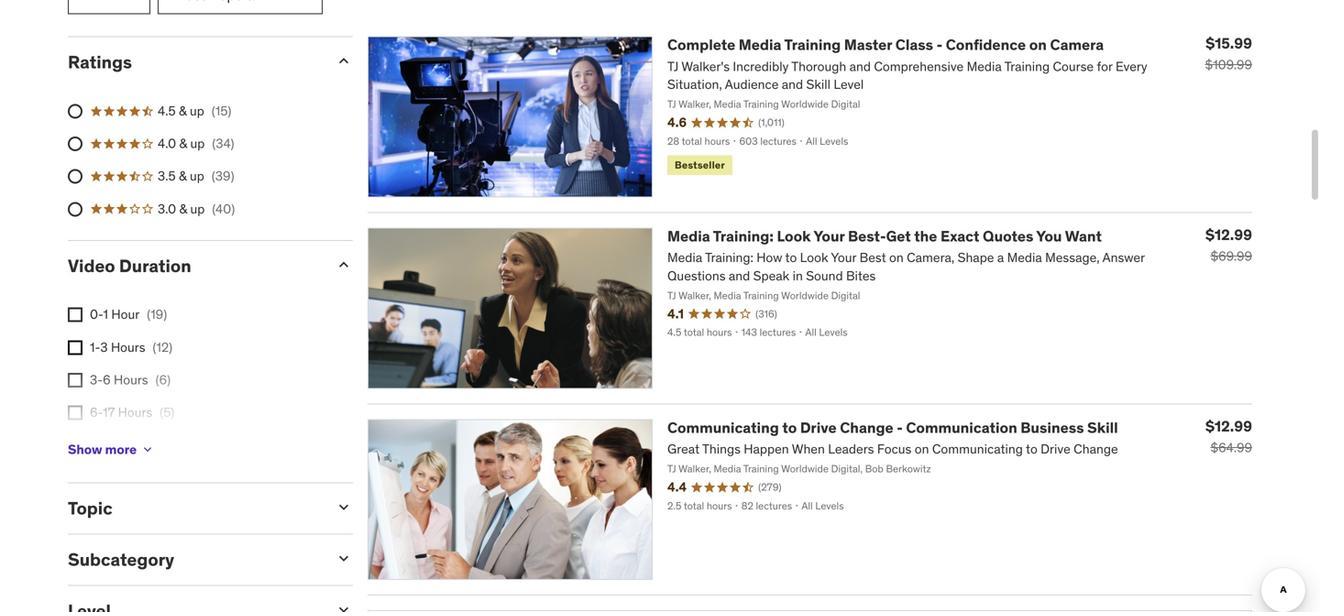 Task type: locate. For each thing, give the bounding box(es) containing it.
1-
[[90, 339, 100, 356]]

$69.99
[[1211, 248, 1253, 265]]

0 vertical spatial -
[[937, 36, 943, 54]]

small image for ratings
[[335, 52, 353, 70]]

1 small image from the top
[[335, 52, 353, 70]]

media
[[739, 36, 782, 54], [668, 227, 711, 246]]

communicating to drive change - communication business skill link
[[668, 419, 1119, 437]]

xsmall image for 3-
[[68, 373, 83, 388]]

hours
[[111, 339, 145, 356], [114, 372, 148, 388], [118, 405, 152, 421], [113, 437, 147, 454]]

to
[[783, 419, 797, 437]]

video duration
[[68, 255, 191, 277]]

exact
[[941, 227, 980, 246]]

& for 4.5
[[179, 103, 187, 119]]

training
[[785, 36, 841, 54]]

$12.99 up $64.99
[[1206, 417, 1253, 436]]

class
[[896, 36, 934, 54]]

hours right the 17+
[[113, 437, 147, 454]]

training:
[[713, 227, 774, 246]]

business
[[1021, 419, 1085, 437]]

1 vertical spatial -
[[897, 419, 903, 437]]

$12.99 for media training: look your best-get the exact quotes you want
[[1206, 226, 1253, 245]]

xsmall image left 1-
[[68, 341, 83, 355]]

4 up from the top
[[190, 201, 205, 217]]

hour
[[111, 307, 140, 323]]

xsmall image for 0-
[[68, 308, 83, 323]]

0 vertical spatial xsmall image
[[68, 341, 83, 355]]

$64.99
[[1211, 440, 1253, 456]]

get
[[887, 227, 911, 246]]

(39)
[[212, 168, 234, 185]]

up
[[190, 103, 204, 119], [190, 135, 205, 152], [190, 168, 204, 185], [190, 201, 205, 217]]

up for 4.0 & up
[[190, 135, 205, 152]]

up left (15)
[[190, 103, 204, 119]]

& for 4.0
[[179, 135, 187, 152]]

subcategory
[[68, 549, 174, 571]]

3 small image from the top
[[335, 499, 353, 517]]

0 vertical spatial xsmall image
[[68, 308, 83, 323]]

media left training:
[[668, 227, 711, 246]]

media training: look your best-get the exact quotes you want
[[668, 227, 1103, 246]]

up left (34)
[[190, 135, 205, 152]]

xsmall image left 6- at the left of the page
[[68, 406, 83, 421]]

- right the change
[[897, 419, 903, 437]]

6-17 hours (5)
[[90, 405, 175, 421]]

complete media training master class - confidence on camera
[[668, 36, 1105, 54]]

(15)
[[212, 103, 232, 119]]

on
[[1030, 36, 1047, 54]]

4.5 & up (15)
[[158, 103, 232, 119]]

(6)
[[156, 372, 171, 388]]

1 horizontal spatial xsmall image
[[140, 443, 155, 457]]

hours for 1-3 hours
[[111, 339, 145, 356]]

hours right 17
[[118, 405, 152, 421]]

3
[[100, 339, 108, 356]]

0 horizontal spatial -
[[897, 419, 903, 437]]

up for 3.5 & up
[[190, 168, 204, 185]]

quotes
[[983, 227, 1034, 246]]

2 xsmall image from the top
[[68, 373, 83, 388]]

3 up from the top
[[190, 168, 204, 185]]

xsmall image
[[68, 308, 83, 323], [68, 373, 83, 388], [68, 406, 83, 421]]

master
[[845, 36, 893, 54]]

look
[[777, 227, 811, 246]]

communicating to drive change - communication business skill
[[668, 419, 1119, 437]]

$12.99
[[1206, 226, 1253, 245], [1206, 417, 1253, 436]]

2 & from the top
[[179, 135, 187, 152]]

3.0
[[158, 201, 176, 217]]

ratings
[[68, 51, 132, 73]]

$15.99
[[1206, 34, 1253, 53]]

1 & from the top
[[179, 103, 187, 119]]

hours right '6'
[[114, 372, 148, 388]]

hours for 6-17 hours
[[118, 405, 152, 421]]

3.5
[[158, 168, 176, 185]]

3 & from the top
[[179, 168, 187, 185]]

1 vertical spatial $12.99
[[1206, 417, 1253, 436]]

xsmall image right more
[[140, 443, 155, 457]]

hours right "3"
[[111, 339, 145, 356]]

$12.99 $64.99
[[1206, 417, 1253, 456]]

1 xsmall image from the top
[[68, 308, 83, 323]]

1 vertical spatial xsmall image
[[140, 443, 155, 457]]

2 small image from the top
[[335, 256, 353, 274]]

confidence
[[946, 36, 1027, 54]]

drive
[[801, 419, 837, 437]]

3.5 & up (39)
[[158, 168, 234, 185]]

$12.99 for communicating to drive change - communication business skill
[[1206, 417, 1253, 436]]

4.5
[[158, 103, 176, 119]]

small image
[[335, 52, 353, 70], [335, 256, 353, 274], [335, 499, 353, 517], [335, 601, 353, 613]]

up left '(40)'
[[190, 201, 205, 217]]

up left (39)
[[190, 168, 204, 185]]

small image for topic
[[335, 499, 353, 517]]

xsmall image left 3-
[[68, 373, 83, 388]]

2 $12.99 from the top
[[1206, 417, 1253, 436]]

up for 3.0 & up
[[190, 201, 205, 217]]

& right 4.0
[[179, 135, 187, 152]]

$109.99
[[1206, 57, 1253, 73]]

media left training
[[739, 36, 782, 54]]

topic button
[[68, 498, 320, 520]]

6
[[103, 372, 111, 388]]

4 & from the top
[[179, 201, 187, 217]]

2 up from the top
[[190, 135, 205, 152]]

1 horizontal spatial media
[[739, 36, 782, 54]]

$12.99 up the $69.99
[[1206, 226, 1253, 245]]

& right the 3.0
[[179, 201, 187, 217]]

&
[[179, 103, 187, 119], [179, 135, 187, 152], [179, 168, 187, 185], [179, 201, 187, 217]]

(5)
[[160, 405, 175, 421]]

-
[[937, 36, 943, 54], [897, 419, 903, 437]]

1 $12.99 from the top
[[1206, 226, 1253, 245]]

ratings button
[[68, 51, 320, 73]]

& right 4.5
[[179, 103, 187, 119]]

1 up from the top
[[190, 103, 204, 119]]

you
[[1037, 227, 1063, 246]]

0 vertical spatial $12.99
[[1206, 226, 1253, 245]]

& right 3.5
[[179, 168, 187, 185]]

0 horizontal spatial media
[[668, 227, 711, 246]]

2 vertical spatial xsmall image
[[68, 406, 83, 421]]

0 vertical spatial media
[[739, 36, 782, 54]]

17+ hours
[[90, 437, 147, 454]]

1 vertical spatial xsmall image
[[68, 373, 83, 388]]

xsmall image left 0-
[[68, 308, 83, 323]]

complete
[[668, 36, 736, 54]]

3 xsmall image from the top
[[68, 406, 83, 421]]

- right class
[[937, 36, 943, 54]]

xsmall image
[[68, 341, 83, 355], [140, 443, 155, 457]]



Task type: describe. For each thing, give the bounding box(es) containing it.
media training: look your best-get the exact quotes you want link
[[668, 227, 1103, 246]]

want
[[1066, 227, 1103, 246]]

3-
[[90, 372, 103, 388]]

4.0 & up (34)
[[158, 135, 234, 152]]

hours for 3-6 hours
[[114, 372, 148, 388]]

(12)
[[153, 339, 173, 356]]

& for 3.5
[[179, 168, 187, 185]]

3.0 & up (40)
[[158, 201, 235, 217]]

0-1 hour (19)
[[90, 307, 167, 323]]

small image
[[335, 550, 353, 568]]

communication
[[907, 419, 1018, 437]]

complete media training master class - confidence on camera link
[[668, 36, 1105, 54]]

topic
[[68, 498, 113, 520]]

camera
[[1051, 36, 1105, 54]]

communicating
[[668, 419, 780, 437]]

4 small image from the top
[[335, 601, 353, 613]]

show more
[[68, 441, 137, 458]]

show more button
[[68, 432, 155, 468]]

$15.99 $109.99
[[1206, 34, 1253, 73]]

1-3 hours (12)
[[90, 339, 173, 356]]

more
[[105, 441, 137, 458]]

video
[[68, 255, 115, 277]]

0 horizontal spatial xsmall image
[[68, 341, 83, 355]]

0-
[[90, 307, 103, 323]]

the
[[915, 227, 938, 246]]

subcategory button
[[68, 549, 320, 571]]

duration
[[119, 255, 191, 277]]

your
[[814, 227, 845, 246]]

1 vertical spatial media
[[668, 227, 711, 246]]

(34)
[[212, 135, 234, 152]]

video duration button
[[68, 255, 320, 277]]

small image for video duration
[[335, 256, 353, 274]]

up for 4.5 & up
[[190, 103, 204, 119]]

show
[[68, 441, 102, 458]]

3-6 hours (6)
[[90, 372, 171, 388]]

best-
[[849, 227, 887, 246]]

& for 3.0
[[179, 201, 187, 217]]

skill
[[1088, 419, 1119, 437]]

6-
[[90, 405, 103, 421]]

(19)
[[147, 307, 167, 323]]

1 horizontal spatial -
[[937, 36, 943, 54]]

17+
[[90, 437, 110, 454]]

change
[[840, 419, 894, 437]]

xsmall image inside show more button
[[140, 443, 155, 457]]

1
[[103, 307, 108, 323]]

(40)
[[212, 201, 235, 217]]

17
[[103, 405, 115, 421]]

xsmall image for 6-
[[68, 406, 83, 421]]

$12.99 $69.99
[[1206, 226, 1253, 265]]

4.0
[[158, 135, 176, 152]]



Task type: vqa. For each thing, say whether or not it's contained in the screenshot.
topmost the they
no



